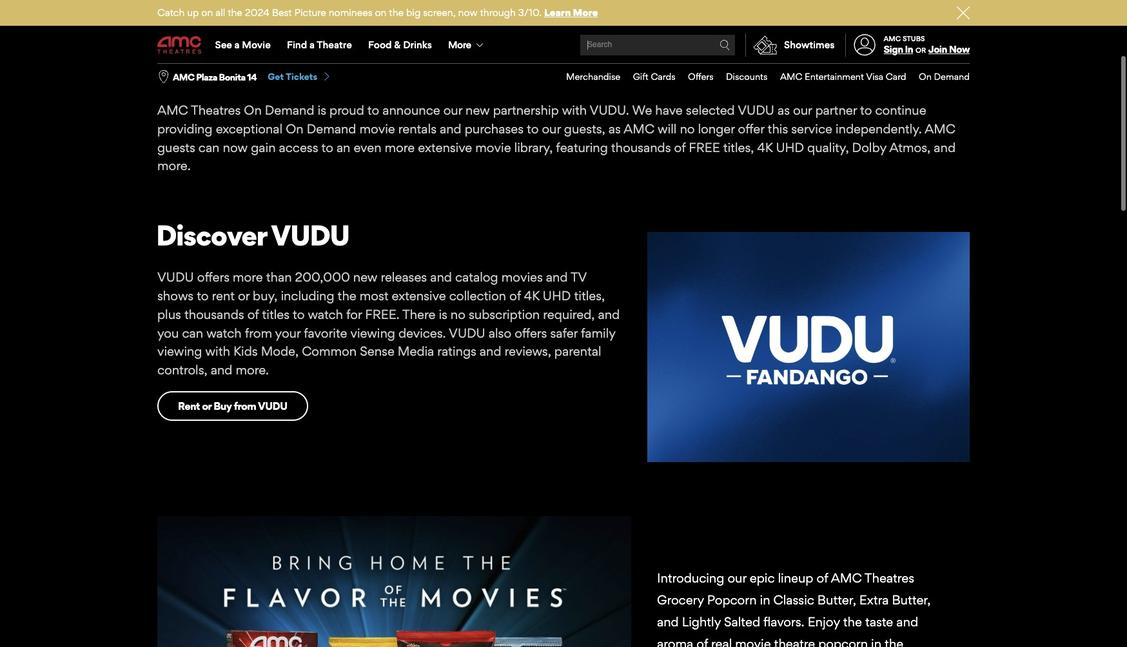 Task type: describe. For each thing, give the bounding box(es) containing it.
parental
[[555, 344, 602, 360]]

amc down showtimes link
[[780, 71, 803, 82]]

from inside the vudu offers more than 200,000 new releases and catalog movies and tv shows to rent or buy, including the most extensive collection of 4k uhd titles, plus thousands of titles to watch for free. there is no subscription required, and you can watch from your favorite viewing devices. vudu also offers safer family viewing with kids mode, common sense media ratings and reviews, parental controls, and more.
[[245, 325, 272, 341]]

guests
[[157, 140, 195, 155]]

have
[[656, 103, 683, 118]]

gift cards link
[[621, 64, 676, 90]]

amc entertainment visa card
[[780, 71, 907, 82]]

access
[[279, 140, 318, 155]]

most
[[360, 288, 389, 304]]

flavors.
[[764, 615, 805, 630]]

no for longer
[[680, 121, 695, 137]]

enjoy
[[808, 615, 840, 630]]

an
[[337, 140, 351, 155]]

and down also
[[480, 344, 502, 360]]

find a theatre link
[[279, 27, 360, 63]]

search the AMC website text field
[[586, 40, 720, 50]]

uhd inside amc theatres on demand is proud to announce our new partnership with vudu. we have selected vudu as our partner to continue providing exceptional on demand movie rentals and purchases to our guests, as amc will no longer offer this service independently. amc guests can now gain access to an even more extensive movie library, featuring thousands of free titles, 4k uhd quality, dolby atmos, and more.
[[776, 140, 804, 155]]

1 horizontal spatial now
[[458, 6, 478, 19]]

0 horizontal spatial movie
[[360, 121, 395, 137]]

1 vertical spatial watch
[[206, 325, 242, 341]]

extra
[[860, 593, 889, 608]]

lineup
[[778, 571, 814, 586]]

purchases
[[465, 121, 524, 137]]

buy,
[[253, 288, 278, 304]]

or inside the vudu offers more than 200,000 new releases and catalog movies and tv shows to rent or buy, including the most extensive collection of 4k uhd titles, plus thousands of titles to watch for free. there is no subscription required, and you can watch from your favorite viewing devices. vudu also offers safer family viewing with kids mode, common sense media ratings and reviews, parental controls, and more.
[[238, 288, 250, 304]]

amc up the atmos,
[[925, 121, 956, 137]]

new inside the vudu offers more than 200,000 new releases and catalog movies and tv shows to rent or buy, including the most extensive collection of 4k uhd titles, plus thousands of titles to watch for free. there is no subscription required, and you can watch from your favorite viewing devices. vudu also offers safer family viewing with kids mode, common sense media ratings and reviews, parental controls, and more.
[[353, 270, 378, 285]]

aroma
[[657, 637, 694, 648]]

of inside amc theatres on demand is proud to announce our new partnership with vudu. we have selected vudu as our partner to continue providing exceptional on demand movie rentals and purchases to our guests, as amc will no longer offer this service independently. amc guests can now gain access to an even more extensive movie library, featuring thousands of free titles, 4k uhd quality, dolby atmos, and more.
[[674, 140, 686, 155]]

exceptional
[[216, 121, 283, 137]]

kids
[[233, 344, 258, 360]]

common
[[302, 344, 357, 360]]

gift cards
[[633, 71, 676, 82]]

on demand link
[[907, 64, 970, 90]]

to up library,
[[527, 121, 539, 137]]

announce
[[383, 103, 440, 118]]

0 vertical spatial watch
[[308, 307, 343, 322]]

dolby
[[852, 140, 887, 155]]

more button
[[440, 27, 494, 63]]

user profile image
[[847, 34, 883, 56]]

join
[[929, 43, 947, 56]]

rent
[[178, 400, 200, 413]]

see
[[215, 39, 232, 51]]

library,
[[514, 140, 553, 155]]

vudu up 200,000
[[271, 218, 349, 253]]

we
[[632, 103, 652, 118]]

sign in or join amc stubs element
[[845, 27, 970, 63]]

catch up on all the 2024 best picture nominees on the big screen, now through 3/10. learn more
[[157, 6, 598, 19]]

popcorn
[[707, 593, 757, 608]]

cookie consent banner dialog
[[0, 613, 1127, 648]]

you
[[157, 325, 179, 341]]

join now button
[[929, 43, 970, 56]]

the inside introducing our epic lineup of amc theatres grocery popcorn in classic butter, extra butter, and lightly salted flavors. enjoy the taste and aroma of real movie theatre popcorn in
[[844, 615, 862, 630]]

food & drinks
[[368, 39, 432, 51]]

food & drinks link
[[360, 27, 440, 63]]

releases
[[381, 270, 427, 285]]

controls,
[[157, 363, 208, 378]]

1 vertical spatial from
[[234, 400, 256, 413]]

sense
[[360, 344, 395, 360]]

amc up providing
[[157, 103, 188, 118]]

1 vertical spatial demand
[[265, 103, 314, 118]]

1 horizontal spatial in
[[871, 637, 882, 648]]

more inside more button
[[448, 39, 471, 51]]

get tickets
[[268, 71, 318, 82]]

longer
[[698, 121, 735, 137]]

featuring
[[556, 140, 608, 155]]

a for theatre
[[310, 39, 315, 51]]

titles, inside the vudu offers more than 200,000 new releases and catalog movies and tv shows to rent or buy, including the most extensive collection of 4k uhd titles, plus thousands of titles to watch for free. there is no subscription required, and you can watch from your favorite viewing devices. vudu also offers safer family viewing with kids mode, common sense media ratings and reviews, parental controls, and more.
[[574, 288, 605, 304]]

14
[[247, 71, 257, 82]]

showtimes image
[[746, 34, 784, 57]]

titles
[[262, 307, 290, 322]]

2 on from the left
[[375, 6, 387, 19]]

find a theatre
[[287, 39, 352, 51]]

2 vertical spatial or
[[202, 400, 212, 413]]

titles, inside amc theatres on demand is proud to announce our new partnership with vudu. we have selected vudu as our partner to continue providing exceptional on demand movie rentals and purchases to our guests, as amc will no longer offer this service independently. amc guests can now gain access to an even more extensive movie library, featuring thousands of free titles, 4k uhd quality, dolby atmos, and more.
[[723, 140, 754, 155]]

rent or buy from vudu
[[178, 400, 287, 413]]

2 vertical spatial on
[[286, 121, 304, 137]]

classic
[[774, 593, 815, 608]]

picture
[[294, 6, 326, 19]]

to left rent
[[197, 288, 209, 304]]

grocery
[[657, 593, 704, 608]]

learn
[[544, 6, 571, 19]]

our right announce
[[444, 103, 462, 118]]

grocery popcorn image
[[157, 516, 631, 648]]

to down including
[[293, 307, 305, 322]]

3/10.
[[519, 6, 542, 19]]

required,
[[543, 307, 595, 322]]

of down buy,
[[247, 307, 259, 322]]

partnered
[[241, 51, 367, 86]]

or inside amc stubs sign in or join now
[[916, 46, 926, 55]]

popcorn
[[819, 637, 868, 648]]

devices.
[[399, 325, 446, 341]]

vudu inside amc theatres on demand is proud to announce our new partnership with vudu. we have selected vudu as our partner to continue providing exceptional on demand movie rentals and purchases to our guests, as amc will no longer offer this service independently. amc guests can now gain access to an even more extensive movie library, featuring thousands of free titles, 4k uhd quality, dolby atmos, and more.
[[738, 103, 775, 118]]

learn more link
[[544, 6, 598, 19]]

uhd inside the vudu offers more than 200,000 new releases and catalog movies and tv shows to rent or buy, including the most extensive collection of 4k uhd titles, plus thousands of titles to watch for free. there is no subscription required, and you can watch from your favorite viewing devices. vudu also offers safer family viewing with kids mode, common sense media ratings and reviews, parental controls, and more.
[[543, 288, 571, 304]]

discounts link
[[714, 64, 768, 90]]

offer
[[738, 121, 765, 137]]

subscription
[[469, 307, 540, 322]]

sign
[[884, 43, 903, 56]]

plaza
[[196, 71, 217, 82]]

0 vertical spatial as
[[778, 103, 790, 118]]

movies
[[502, 270, 543, 285]]

food
[[368, 39, 392, 51]]

amc down "we"
[[624, 121, 655, 137]]

your
[[275, 325, 301, 341]]

including
[[281, 288, 334, 304]]

mode,
[[261, 344, 299, 360]]

independently.
[[836, 121, 922, 137]]

amc inside amc stubs sign in or join now
[[884, 34, 901, 43]]

than
[[266, 270, 292, 285]]

of right lineup
[[817, 571, 828, 586]]

amc stubs sign in or join now
[[884, 34, 970, 56]]

is inside the vudu offers more than 200,000 new releases and catalog movies and tv shows to rent or buy, including the most extensive collection of 4k uhd titles, plus thousands of titles to watch for free. there is no subscription required, and you can watch from your favorite viewing devices. vudu also offers safer family viewing with kids mode, common sense media ratings and reviews, parental controls, and more.
[[439, 307, 448, 322]]

2 vertical spatial demand
[[307, 121, 356, 137]]

see a movie
[[215, 39, 271, 51]]

catch
[[157, 6, 185, 19]]

cards
[[651, 71, 676, 82]]

will
[[658, 121, 677, 137]]

quality,
[[808, 140, 849, 155]]

visa
[[866, 71, 884, 82]]

plus
[[157, 307, 181, 322]]

our up service
[[793, 103, 812, 118]]

big
[[406, 6, 421, 19]]

amc inside button
[[173, 71, 194, 82]]

2 butter, from the left
[[892, 593, 931, 608]]



Task type: vqa. For each thing, say whether or not it's contained in the screenshot.
sixth menu item from the right
no



Task type: locate. For each thing, give the bounding box(es) containing it.
rent
[[212, 288, 235, 304]]

1 horizontal spatial titles,
[[723, 140, 754, 155]]

1 horizontal spatial thousands
[[611, 140, 671, 155]]

0 vertical spatial menu
[[157, 27, 970, 63]]

menu down learn
[[157, 27, 970, 63]]

1 a from the left
[[235, 39, 240, 51]]

no down collection
[[451, 307, 466, 322]]

1 butter, from the left
[[818, 593, 856, 608]]

0 vertical spatial more
[[573, 6, 598, 19]]

in down epic
[[760, 593, 770, 608]]

vudu right drinks
[[433, 51, 512, 86]]

as down the vudu.
[[609, 121, 621, 137]]

our inside introducing our epic lineup of amc theatres grocery popcorn in classic butter, extra butter, and lightly salted flavors. enjoy the taste and aroma of real movie theatre popcorn in
[[728, 571, 747, 586]]

the left big
[[389, 6, 404, 19]]

menu containing merchandise
[[554, 64, 970, 90]]

tickets
[[286, 71, 318, 82]]

nominees
[[329, 6, 373, 19]]

0 horizontal spatial more
[[448, 39, 471, 51]]

0 horizontal spatial more.
[[157, 158, 191, 174]]

see a movie link
[[207, 27, 279, 63]]

1 vertical spatial menu
[[554, 64, 970, 90]]

1 vertical spatial in
[[871, 637, 882, 648]]

extensive up there
[[392, 288, 446, 304]]

1 vertical spatial with
[[562, 103, 587, 118]]

offers up the reviews,
[[515, 325, 547, 341]]

vudu up shows
[[157, 270, 194, 285]]

extensive down rentals
[[418, 140, 472, 155]]

vudu right 'buy'
[[258, 400, 287, 413]]

rent or buy from vudu link
[[157, 391, 308, 421]]

thousands inside the vudu offers more than 200,000 new releases and catalog movies and tv shows to rent or buy, including the most extensive collection of 4k uhd titles, plus thousands of titles to watch for free. there is no subscription required, and you can watch from your favorite viewing devices. vudu also offers safer family viewing with kids mode, common sense media ratings and reviews, parental controls, and more.
[[184, 307, 244, 322]]

of left real
[[697, 637, 708, 648]]

screen,
[[423, 6, 456, 19]]

of down the movies
[[510, 288, 521, 304]]

no for subscription
[[451, 307, 466, 322]]

1 vertical spatial offers
[[515, 325, 547, 341]]

providing
[[157, 121, 213, 137]]

1 horizontal spatial more.
[[236, 363, 269, 378]]

more. down guests in the left top of the page
[[157, 158, 191, 174]]

more
[[573, 6, 598, 19], [448, 39, 471, 51]]

as up this
[[778, 103, 790, 118]]

is right there
[[439, 307, 448, 322]]

menu down showtimes image
[[554, 64, 970, 90]]

of down will
[[674, 140, 686, 155]]

viewing up controls,
[[157, 344, 202, 360]]

1 vertical spatial more.
[[236, 363, 269, 378]]

discounts
[[726, 71, 768, 82]]

2 a from the left
[[310, 39, 315, 51]]

1 horizontal spatial on
[[375, 6, 387, 19]]

to left an
[[322, 140, 333, 155]]

2 horizontal spatial movie
[[736, 637, 771, 648]]

0 vertical spatial more.
[[157, 158, 191, 174]]

merchandise
[[566, 71, 621, 82]]

1 horizontal spatial new
[[466, 103, 490, 118]]

0 vertical spatial 4k
[[758, 140, 773, 155]]

1 vertical spatial 4k
[[524, 288, 540, 304]]

free
[[689, 140, 720, 155]]

1 vertical spatial thousands
[[184, 307, 244, 322]]

taste
[[866, 615, 894, 630]]

can inside the vudu offers more than 200,000 new releases and catalog movies and tv shows to rent or buy, including the most extensive collection of 4k uhd titles, plus thousands of titles to watch for free. there is no subscription required, and you can watch from your favorite viewing devices. vudu also offers safer family viewing with kids mode, common sense media ratings and reviews, parental controls, and more.
[[182, 325, 203, 341]]

0 vertical spatial on
[[919, 71, 932, 82]]

the up popcorn
[[844, 615, 862, 630]]

0 vertical spatial theatres
[[191, 103, 241, 118]]

more. inside the vudu offers more than 200,000 new releases and catalog movies and tv shows to rent or buy, including the most extensive collection of 4k uhd titles, plus thousands of titles to watch for free. there is no subscription required, and you can watch from your favorite viewing devices. vudu also offers safer family viewing with kids mode, common sense media ratings and reviews, parental controls, and more.
[[236, 363, 269, 378]]

to up independently.
[[860, 103, 872, 118]]

1 vertical spatial viewing
[[157, 344, 202, 360]]

0 horizontal spatial a
[[235, 39, 240, 51]]

new up most
[[353, 270, 378, 285]]

more down rentals
[[385, 140, 415, 155]]

200,000
[[295, 270, 350, 285]]

1 horizontal spatial viewing
[[351, 325, 395, 341]]

now inside amc theatres on demand is proud to announce our new partnership with vudu. we have selected vudu as our partner to continue providing exceptional on demand movie rentals and purchases to our guests, as amc will no longer offer this service independently. amc guests can now gain access to an even more extensive movie library, featuring thousands of free titles, 4k uhd quality, dolby atmos, and more.
[[223, 140, 248, 155]]

thousands down will
[[611, 140, 671, 155]]

1 vertical spatial more
[[233, 270, 263, 285]]

uhd
[[776, 140, 804, 155], [543, 288, 571, 304]]

movie down salted
[[736, 637, 771, 648]]

get tickets link
[[268, 71, 332, 83]]

vudu up the ratings
[[449, 325, 486, 341]]

0 horizontal spatial no
[[451, 307, 466, 322]]

2 vertical spatial with
[[205, 344, 230, 360]]

the right 'all'
[[228, 6, 242, 19]]

best
[[272, 6, 292, 19]]

2 horizontal spatial on
[[919, 71, 932, 82]]

0 vertical spatial in
[[760, 593, 770, 608]]

and
[[440, 121, 462, 137], [934, 140, 956, 155], [430, 270, 452, 285], [546, 270, 568, 285], [598, 307, 620, 322], [480, 344, 502, 360], [211, 363, 232, 378], [657, 615, 679, 630], [897, 615, 919, 630]]

0 horizontal spatial more
[[233, 270, 263, 285]]

1 horizontal spatial theatres
[[865, 571, 915, 586]]

0 vertical spatial thousands
[[611, 140, 671, 155]]

1 horizontal spatial movie
[[476, 140, 511, 155]]

no right will
[[680, 121, 695, 137]]

movie down purchases
[[476, 140, 511, 155]]

theatres inside introducing our epic lineup of amc theatres grocery popcorn in classic butter, extra butter, and lightly salted flavors. enjoy the taste and aroma of real movie theatre popcorn in
[[865, 571, 915, 586]]

movie up even
[[360, 121, 395, 137]]

2 horizontal spatial or
[[916, 46, 926, 55]]

vudu transition image
[[0, 0, 1127, 32]]

0 horizontal spatial watch
[[206, 325, 242, 341]]

1 horizontal spatial butter,
[[892, 593, 931, 608]]

offers up rent
[[197, 270, 230, 285]]

0 horizontal spatial as
[[609, 121, 621, 137]]

can inside amc theatres on demand is proud to announce our new partnership with vudu. we have selected vudu as our partner to continue providing exceptional on demand movie rentals and purchases to our guests, as amc will no longer offer this service independently. amc guests can now gain access to an even more extensive movie library, featuring thousands of free titles, 4k uhd quality, dolby atmos, and more.
[[199, 140, 220, 155]]

vudu offers more than 200,000 new releases and catalog movies and tv shows to rent or buy, including the most extensive collection of 4k uhd titles, plus thousands of titles to watch for free. there is no subscription required, and you can watch from your favorite viewing devices. vudu also offers safer family viewing with kids mode, common sense media ratings and reviews, parental controls, and more.
[[157, 270, 620, 378]]

4k inside the vudu offers more than 200,000 new releases and catalog movies and tv shows to rent or buy, including the most extensive collection of 4k uhd titles, plus thousands of titles to watch for free. there is no subscription required, and you can watch from your favorite viewing devices. vudu also offers safer family viewing with kids mode, common sense media ratings and reviews, parental controls, and more.
[[524, 288, 540, 304]]

on
[[919, 71, 932, 82], [244, 103, 262, 118], [286, 121, 304, 137]]

the inside the vudu offers more than 200,000 new releases and catalog movies and tv shows to rent or buy, including the most extensive collection of 4k uhd titles, plus thousands of titles to watch for free. there is no subscription required, and you can watch from your favorite viewing devices. vudu also offers safer family viewing with kids mode, common sense media ratings and reviews, parental controls, and more.
[[338, 288, 357, 304]]

and right the atmos,
[[934, 140, 956, 155]]

our up library,
[[542, 121, 561, 137]]

theatres down amc plaza bonita 14 button
[[191, 103, 241, 118]]

reviews,
[[505, 344, 551, 360]]

0 vertical spatial titles,
[[723, 140, 754, 155]]

watch up favorite
[[308, 307, 343, 322]]

we've
[[156, 51, 236, 86]]

1 horizontal spatial watch
[[308, 307, 343, 322]]

1 horizontal spatial or
[[238, 288, 250, 304]]

0 vertical spatial demand
[[934, 71, 970, 82]]

0 horizontal spatial or
[[202, 400, 212, 413]]

uhd up required,
[[543, 288, 571, 304]]

0 horizontal spatial on
[[244, 103, 262, 118]]

real
[[711, 637, 732, 648]]

of
[[674, 140, 686, 155], [510, 288, 521, 304], [247, 307, 259, 322], [817, 571, 828, 586], [697, 637, 708, 648]]

titles, down tv
[[574, 288, 605, 304]]

through
[[480, 6, 516, 19]]

amc plaza bonita 14 button
[[173, 71, 257, 83]]

1 vertical spatial can
[[182, 325, 203, 341]]

0 vertical spatial can
[[199, 140, 220, 155]]

no inside amc theatres on demand is proud to announce our new partnership with vudu. we have selected vudu as our partner to continue providing exceptional on demand movie rentals and purchases to our guests, as amc will no longer offer this service independently. amc guests can now gain access to an even more extensive movie library, featuring thousands of free titles, 4k uhd quality, dolby atmos, and more.
[[680, 121, 695, 137]]

buy
[[214, 400, 232, 413]]

1 vertical spatial no
[[451, 307, 466, 322]]

entertainment
[[805, 71, 864, 82]]

from right 'buy'
[[234, 400, 256, 413]]

demand down get tickets
[[265, 103, 314, 118]]

demand inside on demand link
[[934, 71, 970, 82]]

the up for
[[338, 288, 357, 304]]

1 horizontal spatial with
[[372, 51, 429, 86]]

atmos,
[[890, 140, 931, 155]]

0 vertical spatial is
[[318, 103, 326, 118]]

and up 'buy'
[[211, 363, 232, 378]]

bonita
[[219, 71, 245, 82]]

more. inside amc theatres on demand is proud to announce our new partnership with vudu. we have selected vudu as our partner to continue providing exceptional on demand movie rentals and purchases to our guests, as amc will no longer offer this service independently. amc guests can now gain access to an even more extensive movie library, featuring thousands of free titles, 4k uhd quality, dolby atmos, and more.
[[157, 158, 191, 174]]

1 vertical spatial uhd
[[543, 288, 571, 304]]

guests,
[[564, 121, 606, 137]]

1 horizontal spatial 4k
[[758, 140, 773, 155]]

demand down the join now button
[[934, 71, 970, 82]]

to right proud
[[368, 103, 379, 118]]

new
[[466, 103, 490, 118], [353, 270, 378, 285]]

1 horizontal spatial uhd
[[776, 140, 804, 155]]

more. down kids
[[236, 363, 269, 378]]

or right rent
[[238, 288, 250, 304]]

in
[[760, 593, 770, 608], [871, 637, 882, 648]]

amc left plaza on the top of page
[[173, 71, 194, 82]]

selected
[[686, 103, 735, 118]]

with inside the vudu offers more than 200,000 new releases and catalog movies and tv shows to rent or buy, including the most extensive collection of 4k uhd titles, plus thousands of titles to watch for free. there is no subscription required, and you can watch from your favorite viewing devices. vudu also offers safer family viewing with kids mode, common sense media ratings and reviews, parental controls, and more.
[[205, 344, 230, 360]]

titles, down offer
[[723, 140, 754, 155]]

or right in
[[916, 46, 926, 55]]

1 vertical spatial movie
[[476, 140, 511, 155]]

0 vertical spatial viewing
[[351, 325, 395, 341]]

rentals
[[398, 121, 437, 137]]

with
[[372, 51, 429, 86], [562, 103, 587, 118], [205, 344, 230, 360]]

1 horizontal spatial is
[[439, 307, 448, 322]]

for
[[346, 307, 362, 322]]

more down screen,
[[448, 39, 471, 51]]

amc plaza bonita 14
[[173, 71, 257, 82]]

now down exceptional
[[223, 140, 248, 155]]

now right screen,
[[458, 6, 478, 19]]

demand up an
[[307, 121, 356, 137]]

a right find
[[310, 39, 315, 51]]

in down taste
[[871, 637, 882, 648]]

showtimes link
[[746, 34, 835, 57]]

viewing up the sense
[[351, 325, 395, 341]]

there
[[402, 307, 436, 322]]

menu containing more
[[157, 27, 970, 63]]

theatre
[[774, 637, 815, 648]]

0 horizontal spatial uhd
[[543, 288, 571, 304]]

vudu image
[[648, 232, 970, 462]]

with inside amc theatres on demand is proud to announce our new partnership with vudu. we have selected vudu as our partner to continue providing exceptional on demand movie rentals and purchases to our guests, as amc will no longer offer this service independently. amc guests can now gain access to an even more extensive movie library, featuring thousands of free titles, 4k uhd quality, dolby atmos, and more.
[[562, 103, 587, 118]]

discover vudu
[[156, 218, 349, 253]]

thousands inside amc theatres on demand is proud to announce our new partnership with vudu. we have selected vudu as our partner to continue providing exceptional on demand movie rentals and purchases to our guests, as amc will no longer offer this service independently. amc guests can now gain access to an even more extensive movie library, featuring thousands of free titles, 4k uhd quality, dolby atmos, and more.
[[611, 140, 671, 155]]

and up aroma
[[657, 615, 679, 630]]

2 vertical spatial movie
[[736, 637, 771, 648]]

0 horizontal spatial in
[[760, 593, 770, 608]]

on left 'all'
[[201, 6, 213, 19]]

now
[[458, 6, 478, 19], [223, 140, 248, 155]]

more inside amc theatres on demand is proud to announce our new partnership with vudu. we have selected vudu as our partner to continue providing exceptional on demand movie rentals and purchases to our guests, as amc will no longer offer this service independently. amc guests can now gain access to an even more extensive movie library, featuring thousands of free titles, 4k uhd quality, dolby atmos, and more.
[[385, 140, 415, 155]]

1 horizontal spatial no
[[680, 121, 695, 137]]

0 horizontal spatial on
[[201, 6, 213, 19]]

is inside amc theatres on demand is proud to announce our new partnership with vudu. we have selected vudu as our partner to continue providing exceptional on demand movie rentals and purchases to our guests, as amc will no longer offer this service independently. amc guests can now gain access to an even more extensive movie library, featuring thousands of free titles, 4k uhd quality, dolby atmos, and more.
[[318, 103, 326, 118]]

on demand
[[919, 71, 970, 82]]

more. for from
[[236, 363, 269, 378]]

theatres inside amc theatres on demand is proud to announce our new partnership with vudu. we have selected vudu as our partner to continue providing exceptional on demand movie rentals and purchases to our guests, as amc will no longer offer this service independently. amc guests can now gain access to an even more extensive movie library, featuring thousands of free titles, 4k uhd quality, dolby atmos, and more.
[[191, 103, 241, 118]]

can down providing
[[199, 140, 220, 155]]

0 vertical spatial no
[[680, 121, 695, 137]]

0 horizontal spatial is
[[318, 103, 326, 118]]

0 horizontal spatial thousands
[[184, 307, 244, 322]]

4k down the movies
[[524, 288, 540, 304]]

more right learn
[[573, 6, 598, 19]]

1 vertical spatial as
[[609, 121, 621, 137]]

amc inside introducing our epic lineup of amc theatres grocery popcorn in classic butter, extra butter, and lightly salted flavors. enjoy the taste and aroma of real movie theatre popcorn in
[[831, 571, 862, 586]]

1 vertical spatial titles,
[[574, 288, 605, 304]]

0 vertical spatial offers
[[197, 270, 230, 285]]

extensive inside the vudu offers more than 200,000 new releases and catalog movies and tv shows to rent or buy, including the most extensive collection of 4k uhd titles, plus thousands of titles to watch for free. there is no subscription required, and you can watch from your favorite viewing devices. vudu also offers safer family viewing with kids mode, common sense media ratings and reviews, parental controls, and more.
[[392, 288, 446, 304]]

0 horizontal spatial offers
[[197, 270, 230, 285]]

new up purchases
[[466, 103, 490, 118]]

this
[[768, 121, 788, 137]]

and left tv
[[546, 270, 568, 285]]

on right nominees
[[375, 6, 387, 19]]

0 horizontal spatial 4k
[[524, 288, 540, 304]]

movie
[[242, 39, 271, 51]]

on up access at the left of the page
[[286, 121, 304, 137]]

1 horizontal spatial more
[[573, 6, 598, 19]]

family
[[581, 325, 616, 341]]

submit search icon image
[[720, 40, 730, 50]]

1 vertical spatial theatres
[[865, 571, 915, 586]]

on right card
[[919, 71, 932, 82]]

theatres up extra
[[865, 571, 915, 586]]

0 vertical spatial now
[[458, 6, 478, 19]]

new inside amc theatres on demand is proud to announce our new partnership with vudu. we have selected vudu as our partner to continue providing exceptional on demand movie rentals and purchases to our guests, as amc will no longer offer this service independently. amc guests can now gain access to an even more extensive movie library, featuring thousands of free titles, 4k uhd quality, dolby atmos, and more.
[[466, 103, 490, 118]]

offers
[[688, 71, 714, 82]]

1 horizontal spatial on
[[286, 121, 304, 137]]

amc up extra
[[831, 571, 862, 586]]

1 vertical spatial new
[[353, 270, 378, 285]]

is left proud
[[318, 103, 326, 118]]

partnership
[[493, 103, 559, 118]]

to
[[368, 103, 379, 118], [860, 103, 872, 118], [527, 121, 539, 137], [322, 140, 333, 155], [197, 288, 209, 304], [293, 307, 305, 322]]

gain
[[251, 140, 276, 155]]

amc entertainment visa card link
[[768, 64, 907, 90]]

0 vertical spatial more
[[385, 140, 415, 155]]

1 horizontal spatial offers
[[515, 325, 547, 341]]

movie inside introducing our epic lineup of amc theatres grocery popcorn in classic butter, extra butter, and lightly salted flavors. enjoy the taste and aroma of real movie theatre popcorn in
[[736, 637, 771, 648]]

merchandise link
[[554, 64, 621, 90]]

4k inside amc theatres on demand is proud to announce our new partnership with vudu. we have selected vudu as our partner to continue providing exceptional on demand movie rentals and purchases to our guests, as amc will no longer offer this service independently. amc guests can now gain access to an even more extensive movie library, featuring thousands of free titles, 4k uhd quality, dolby atmos, and more.
[[758, 140, 773, 155]]

from
[[245, 325, 272, 341], [234, 400, 256, 413]]

service
[[792, 121, 833, 137]]

up
[[187, 6, 199, 19]]

a for movie
[[235, 39, 240, 51]]

card
[[886, 71, 907, 82]]

vudu up offer
[[738, 103, 775, 118]]

1 vertical spatial or
[[238, 288, 250, 304]]

0 horizontal spatial with
[[205, 344, 230, 360]]

uhd down this
[[776, 140, 804, 155]]

amc logo image
[[157, 36, 203, 54], [157, 36, 203, 54]]

safer
[[550, 325, 578, 341]]

amc up sign
[[884, 34, 901, 43]]

extensive inside amc theatres on demand is proud to announce our new partnership with vudu. we have selected vudu as our partner to continue providing exceptional on demand movie rentals and purchases to our guests, as amc will no longer offer this service independently. amc guests can now gain access to an even more extensive movie library, featuring thousands of free titles, 4k uhd quality, dolby atmos, and more.
[[418, 140, 472, 155]]

1 vertical spatial on
[[244, 103, 262, 118]]

1 horizontal spatial more
[[385, 140, 415, 155]]

from up kids
[[245, 325, 272, 341]]

watch up kids
[[206, 325, 242, 341]]

0 vertical spatial uhd
[[776, 140, 804, 155]]

and right taste
[[897, 615, 919, 630]]

4k down this
[[758, 140, 773, 155]]

0 horizontal spatial now
[[223, 140, 248, 155]]

or left 'buy'
[[202, 400, 212, 413]]

more inside the vudu offers more than 200,000 new releases and catalog movies and tv shows to rent or buy, including the most extensive collection of 4k uhd titles, plus thousands of titles to watch for free. there is no subscription required, and you can watch from your favorite viewing devices. vudu also offers safer family viewing with kids mode, common sense media ratings and reviews, parental controls, and more.
[[233, 270, 263, 285]]

a inside 'link'
[[310, 39, 315, 51]]

our up popcorn
[[728, 571, 747, 586]]

and left catalog
[[430, 270, 452, 285]]

4k
[[758, 140, 773, 155], [524, 288, 540, 304]]

vudu
[[433, 51, 512, 86], [738, 103, 775, 118], [271, 218, 349, 253], [157, 270, 194, 285], [449, 325, 486, 341], [258, 400, 287, 413]]

1 on from the left
[[201, 6, 213, 19]]

2 horizontal spatial with
[[562, 103, 587, 118]]

we've partnered with vudu
[[156, 51, 512, 86]]

menu
[[157, 27, 970, 63], [554, 64, 970, 90]]

catalog
[[455, 270, 498, 285]]

in
[[905, 43, 913, 56]]

lightly
[[682, 615, 721, 630]]

and right rentals
[[440, 121, 462, 137]]

can right you
[[182, 325, 203, 341]]

thousands
[[611, 140, 671, 155], [184, 307, 244, 322]]

0 vertical spatial or
[[916, 46, 926, 55]]

0 vertical spatial movie
[[360, 121, 395, 137]]

epic
[[750, 571, 775, 586]]

1 vertical spatial extensive
[[392, 288, 446, 304]]

and up family on the right bottom of page
[[598, 307, 620, 322]]

sign in button
[[884, 43, 913, 56]]

0 vertical spatial with
[[372, 51, 429, 86]]

0 horizontal spatial new
[[353, 270, 378, 285]]

1 horizontal spatial a
[[310, 39, 315, 51]]

partner
[[816, 103, 857, 118]]

more. for guests
[[157, 158, 191, 174]]

theatres
[[191, 103, 241, 118], [865, 571, 915, 586]]

more up buy,
[[233, 270, 263, 285]]

0 vertical spatial extensive
[[418, 140, 472, 155]]

a right see on the left top
[[235, 39, 240, 51]]

butter, up enjoy
[[818, 593, 856, 608]]

on up exceptional
[[244, 103, 262, 118]]

no inside the vudu offers more than 200,000 new releases and catalog movies and tv shows to rent or buy, including the most extensive collection of 4k uhd titles, plus thousands of titles to watch for free. there is no subscription required, and you can watch from your favorite viewing devices. vudu also offers safer family viewing with kids mode, common sense media ratings and reviews, parental controls, and more.
[[451, 307, 466, 322]]

free.
[[365, 307, 400, 322]]

thousands down rent
[[184, 307, 244, 322]]

0 horizontal spatial titles,
[[574, 288, 605, 304]]

theatre
[[317, 39, 352, 51]]

1 vertical spatial is
[[439, 307, 448, 322]]

0 horizontal spatial viewing
[[157, 344, 202, 360]]

2024
[[245, 6, 270, 19]]



